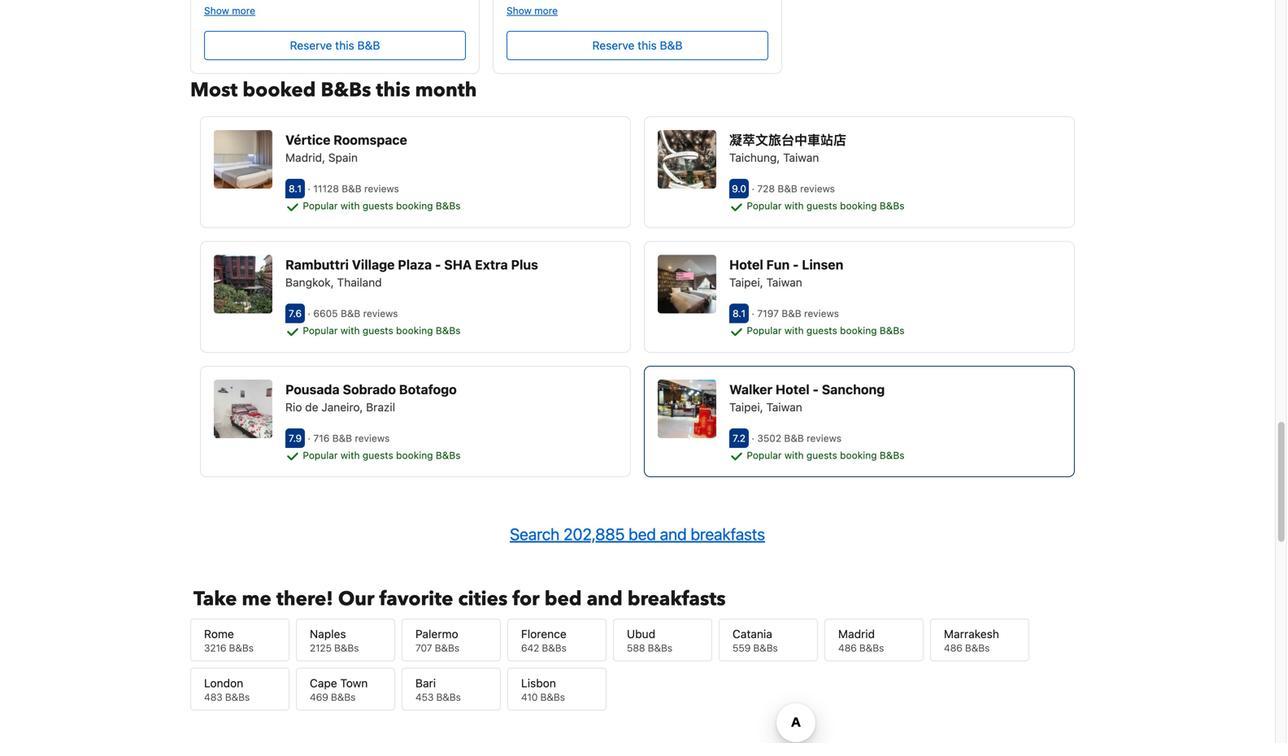 Task type: describe. For each thing, give the bounding box(es) containing it.
me
[[242, 586, 272, 613]]

reserve for 1st 'reserve this b&b' link from the left show more button
[[290, 39, 332, 52]]

b&bs inside naples 2125 b&bs
[[334, 643, 359, 654]]

taipei, for walker
[[730, 400, 764, 414]]

palermo
[[416, 628, 459, 641]]

scored 7.6 element
[[286, 304, 305, 323]]

凝萃文旅台中車站店 link
[[730, 130, 1062, 150]]

469
[[310, 692, 328, 703]]

brazil
[[366, 400, 395, 414]]

bari
[[416, 677, 436, 690]]

show more button for 1st 'reserve this b&b' link from the left
[[204, 4, 255, 16]]

scored 8.1 element for hotel fun - linsen
[[730, 304, 749, 323]]

guests for hotel
[[807, 450, 838, 461]]

rome
[[204, 628, 234, 641]]

scored 7.2 element
[[730, 429, 749, 448]]

11128 b&b reviews
[[311, 183, 402, 195]]

with for hotel
[[785, 450, 804, 461]]

extra
[[475, 257, 508, 272]]

popular for taichung,
[[747, 200, 782, 212]]

hotel fun - linsen link
[[730, 255, 1062, 275]]

凝萃文旅台中車站店
[[730, 132, 847, 148]]

9.0
[[732, 183, 747, 195]]

b&bs inside cape town 469 b&bs
[[331, 692, 356, 703]]

palermo 707 b&bs
[[416, 628, 460, 654]]

b&bs inside florence 642 b&bs
[[542, 643, 567, 654]]

7197 b&b reviews
[[755, 308, 842, 319]]

1 reserve this b&b link from the left
[[204, 31, 466, 60]]

6605
[[313, 308, 338, 319]]

booking for village
[[396, 325, 433, 336]]

janeiro,
[[322, 400, 363, 414]]

b&bs down 'pousada sobrado botafogo' "link" on the left of page
[[436, 450, 461, 461]]

reviews for hotel
[[807, 433, 842, 444]]

this for second 'reserve this b&b' link from left show more button
[[638, 39, 657, 52]]

scored 9.0 element
[[730, 179, 749, 199]]

search 202,885 bed and breakfasts link
[[510, 525, 765, 544]]

walker
[[730, 382, 773, 397]]

catania 559 b&bs
[[733, 628, 778, 654]]

bangkok,
[[286, 276, 334, 289]]

reviews for sobrado
[[355, 433, 390, 444]]

cape
[[310, 677, 337, 690]]

7.6
[[289, 308, 302, 319]]

reserve this b&b for second 'reserve this b&b' link from left show more button
[[593, 39, 683, 52]]

vértice roomspace link
[[286, 130, 617, 150]]

show for 1st 'reserve this b&b' link from the left show more button
[[204, 5, 229, 16]]

popular with guests booking b&bs for hotel
[[744, 450, 905, 461]]

scored 7.9 element
[[286, 429, 305, 448]]

popular for village
[[303, 325, 338, 336]]

spain
[[329, 151, 358, 164]]

- for walker
[[813, 382, 819, 397]]

fun
[[767, 257, 790, 272]]

sha
[[444, 257, 472, 272]]

month
[[415, 77, 477, 104]]

taiwan for fun
[[767, 276, 803, 289]]

642
[[521, 643, 540, 654]]

popular with guests booking b&bs for roomspace
[[300, 200, 461, 212]]

7197
[[758, 308, 779, 319]]

b&b for vértice
[[342, 183, 362, 195]]

favorite
[[379, 586, 453, 613]]

booking for sobrado
[[396, 450, 433, 461]]

from 741 reviews element for sobrado
[[308, 433, 393, 444]]

bari 453 b&bs
[[416, 677, 461, 703]]

483
[[204, 692, 223, 703]]

search
[[510, 525, 560, 544]]

naples
[[310, 628, 346, 641]]

b&bs inside rome 3216 b&bs
[[229, 643, 254, 654]]

show more for 1st 'reserve this b&b' link from the left show more button
[[204, 5, 255, 16]]

1 vertical spatial breakfasts
[[628, 586, 726, 613]]

vértice roomspace image
[[214, 130, 273, 189]]

madrid,
[[286, 151, 325, 164]]

b&b for walker
[[785, 433, 804, 444]]

b&bs inside 'madrid 486 b&bs'
[[860, 643, 885, 654]]

popular for fun
[[747, 325, 782, 336]]

b&bs up rambuttri village plaza - sha extra plus link
[[436, 200, 461, 212]]

707
[[416, 643, 432, 654]]

b&bs down walker hotel - sanchong link
[[880, 450, 905, 461]]

popular for hotel
[[747, 450, 782, 461]]

booking for roomspace
[[396, 200, 433, 212]]

b&bs inside lisbon 410 b&bs
[[541, 692, 565, 703]]

7.2
[[733, 433, 746, 444]]

rio
[[286, 400, 302, 414]]

taipei, for hotel
[[730, 276, 764, 289]]

453
[[416, 692, 434, 703]]

- inside rambuttri village plaza - sha extra plus bangkok, thailand
[[435, 257, 441, 272]]

madrid
[[839, 628, 875, 641]]

- for hotel
[[793, 257, 799, 272]]

plus
[[511, 257, 538, 272]]

marrakesh
[[944, 628, 1000, 641]]

florence
[[521, 628, 567, 641]]

b&bs up hotel fun - linsen link
[[880, 200, 905, 212]]

sobrado
[[343, 382, 396, 397]]

lisbon
[[521, 677, 556, 690]]

cape town 469 b&bs
[[310, 677, 368, 703]]

reviews for roomspace
[[364, 183, 399, 195]]

3502 b&b reviews
[[755, 433, 845, 444]]

6605 b&b reviews
[[311, 308, 401, 319]]

taiwan for hotel
[[767, 400, 803, 414]]

most booked b&bs this month
[[190, 77, 477, 104]]

716 b&b reviews
[[311, 433, 393, 444]]

popular with guests booking b&bs for sobrado
[[300, 450, 461, 461]]

b&b for hotel
[[782, 308, 802, 319]]

walker hotel - sanchong link
[[730, 380, 1062, 399]]

our
[[338, 586, 375, 613]]

popular with guests booking b&bs for taichung,
[[744, 200, 905, 212]]

pousada sobrado botafogo rio de janeiro, brazil
[[286, 382, 457, 414]]

linsen
[[802, 257, 844, 272]]

11128
[[313, 183, 339, 195]]

b&bs inside marrakesh 486 b&bs
[[966, 643, 990, 654]]

madrid 486 b&bs
[[839, 628, 885, 654]]

booking for hotel
[[840, 450, 877, 461]]

3216
[[204, 643, 226, 654]]

0 vertical spatial and
[[660, 525, 687, 544]]

ubud
[[627, 628, 656, 641]]

most
[[190, 77, 238, 104]]

popular with guests booking b&bs for fun
[[744, 325, 905, 336]]

716
[[313, 433, 330, 444]]

vértice
[[286, 132, 331, 148]]

hotel fun - linsen taipei, taiwan
[[730, 257, 844, 289]]

728 b&b reviews
[[755, 183, 838, 195]]

559
[[733, 643, 751, 654]]



Task type: locate. For each thing, give the bounding box(es) containing it.
1 vertical spatial taipei,
[[730, 400, 764, 414]]

0 horizontal spatial -
[[435, 257, 441, 272]]

2 reserve this b&b from the left
[[593, 39, 683, 52]]

and
[[660, 525, 687, 544], [587, 586, 623, 613]]

2 taipei, from the top
[[730, 400, 764, 414]]

- inside walker hotel - sanchong taipei, taiwan
[[813, 382, 819, 397]]

ubud 588 b&bs
[[627, 628, 673, 654]]

-
[[435, 257, 441, 272], [793, 257, 799, 272], [813, 382, 819, 397]]

588
[[627, 643, 646, 654]]

with for taichung,
[[785, 200, 804, 212]]

b&bs up 'pousada sobrado botafogo' "link" on the left of page
[[436, 325, 461, 336]]

booking up the linsen
[[840, 200, 877, 212]]

popular for sobrado
[[303, 450, 338, 461]]

1 reserve from the left
[[290, 39, 332, 52]]

1 show from the left
[[204, 5, 229, 16]]

and down the 202,885
[[587, 586, 623, 613]]

1 more from the left
[[232, 5, 255, 16]]

taiwan inside hotel fun - linsen taipei, taiwan
[[767, 276, 803, 289]]

0 horizontal spatial hotel
[[730, 257, 764, 272]]

london 483 b&bs
[[204, 677, 250, 703]]

town
[[340, 677, 368, 690]]

there!
[[276, 586, 333, 613]]

2 show more from the left
[[507, 5, 558, 16]]

0 horizontal spatial more
[[232, 5, 255, 16]]

from 741 reviews element for taichung,
[[752, 183, 838, 195]]

b&bs right '453'
[[436, 692, 461, 703]]

0 horizontal spatial show more
[[204, 5, 255, 16]]

taiwan inside 凝萃文旅台中車站店 taichung, taiwan
[[784, 151, 820, 164]]

taiwan up 3502
[[767, 400, 803, 414]]

reviews
[[364, 183, 399, 195], [801, 183, 835, 195], [363, 308, 398, 319], [805, 308, 839, 319], [355, 433, 390, 444], [807, 433, 842, 444]]

taiwan down 凝萃文旅台中車站店
[[784, 151, 820, 164]]

scored 8.1 element for vértice roomspace
[[286, 179, 305, 199]]

b&b
[[358, 39, 380, 52], [660, 39, 683, 52], [342, 183, 362, 195], [778, 183, 798, 195], [341, 308, 361, 319], [782, 308, 802, 319], [332, 433, 352, 444], [785, 433, 804, 444]]

booking
[[396, 200, 433, 212], [840, 200, 877, 212], [396, 325, 433, 336], [840, 325, 877, 336], [396, 450, 433, 461], [840, 450, 877, 461]]

popular with guests booking b&bs down 7197 b&b reviews
[[744, 325, 905, 336]]

botafogo
[[399, 382, 457, 397]]

from 741 reviews element down spain
[[308, 183, 402, 195]]

reviews for taichung,
[[801, 183, 835, 195]]

popular with guests booking b&bs down 728 b&b reviews
[[744, 200, 905, 212]]

roomspace
[[334, 132, 407, 148]]

2 horizontal spatial -
[[813, 382, 819, 397]]

486 down marrakesh
[[944, 643, 963, 654]]

scored 8.1 element left 7197
[[730, 304, 749, 323]]

popular down 11128
[[303, 200, 338, 212]]

1 vertical spatial 8.1
[[733, 308, 746, 319]]

booked
[[243, 77, 316, 104]]

8.1 left 7197
[[733, 308, 746, 319]]

728
[[758, 183, 775, 195]]

1 horizontal spatial bed
[[629, 525, 656, 544]]

booking for taichung,
[[840, 200, 877, 212]]

reserve for second 'reserve this b&b' link from left show more button
[[593, 39, 635, 52]]

with
[[341, 200, 360, 212], [785, 200, 804, 212], [341, 325, 360, 336], [785, 325, 804, 336], [341, 450, 360, 461], [785, 450, 804, 461]]

0 horizontal spatial bed
[[545, 586, 582, 613]]

486 inside marrakesh 486 b&bs
[[944, 643, 963, 654]]

bed right for
[[545, 586, 582, 613]]

7.9
[[289, 433, 302, 444]]

taipei, inside hotel fun - linsen taipei, taiwan
[[730, 276, 764, 289]]

reviews down brazil
[[355, 433, 390, 444]]

booking down botafogo
[[396, 450, 433, 461]]

- right fun at the top of page
[[793, 257, 799, 272]]

2 more from the left
[[535, 5, 558, 16]]

rambuttri
[[286, 257, 349, 272]]

search 202,885 bed and breakfasts
[[510, 525, 765, 544]]

b&bs right the 3216
[[229, 643, 254, 654]]

with down 7197 b&b reviews
[[785, 325, 804, 336]]

popular with guests booking b&bs down 3502 b&b reviews
[[744, 450, 905, 461]]

guests for sobrado
[[363, 450, 394, 461]]

lisbon 410 b&bs
[[521, 677, 565, 703]]

more for 1st 'reserve this b&b' link from the left show more button
[[232, 5, 255, 16]]

reserve this b&b link
[[204, 31, 466, 60], [507, 31, 769, 60]]

reviews down thailand
[[363, 308, 398, 319]]

1 vertical spatial taiwan
[[767, 276, 803, 289]]

1 horizontal spatial reserve this b&b link
[[507, 31, 769, 60]]

b&bs
[[321, 77, 371, 104], [436, 200, 461, 212], [880, 200, 905, 212], [436, 325, 461, 336], [880, 325, 905, 336], [436, 450, 461, 461], [880, 450, 905, 461], [229, 643, 254, 654], [334, 643, 359, 654], [435, 643, 460, 654], [542, 643, 567, 654], [648, 643, 673, 654], [754, 643, 778, 654], [860, 643, 885, 654], [966, 643, 990, 654], [225, 692, 250, 703], [331, 692, 356, 703], [436, 692, 461, 703], [541, 692, 565, 703]]

1 vertical spatial scored 8.1 element
[[730, 304, 749, 323]]

reviews down walker hotel - sanchong taipei, taiwan
[[807, 433, 842, 444]]

pousada sobrado botafogo image
[[214, 380, 273, 438]]

taipei, up 7197
[[730, 276, 764, 289]]

from 741 reviews element containing 6605 b&b reviews
[[308, 308, 401, 319]]

popular with guests booking b&bs down the 6605 b&b reviews
[[300, 325, 461, 336]]

popular down 3502
[[747, 450, 782, 461]]

popular with guests booking b&bs for village
[[300, 325, 461, 336]]

pousada
[[286, 382, 340, 397]]

1 486 from the left
[[839, 643, 857, 654]]

with for fun
[[785, 325, 804, 336]]

popular down "716" in the bottom left of the page
[[303, 450, 338, 461]]

take
[[194, 586, 237, 613]]

take me there! our favorite cities for bed and breakfasts
[[194, 586, 726, 613]]

sanchong
[[822, 382, 885, 397]]

guests for fun
[[807, 325, 838, 336]]

guests down 11128 b&b reviews
[[363, 200, 394, 212]]

0 horizontal spatial and
[[587, 586, 623, 613]]

booking down 3502 b&b reviews
[[840, 450, 877, 461]]

popular with guests booking b&bs down 716 b&b reviews
[[300, 450, 461, 461]]

taipei, down "walker"
[[730, 400, 764, 414]]

hotel fun - linsen image
[[658, 255, 717, 314]]

from 741 reviews element for fun
[[752, 308, 842, 319]]

202,885
[[564, 525, 625, 544]]

0 horizontal spatial scored 8.1 element
[[286, 179, 305, 199]]

popular
[[303, 200, 338, 212], [747, 200, 782, 212], [303, 325, 338, 336], [747, 325, 782, 336], [303, 450, 338, 461], [747, 450, 782, 461]]

0 vertical spatial hotel
[[730, 257, 764, 272]]

1 horizontal spatial reserve this b&b
[[593, 39, 683, 52]]

from 741 reviews element down thailand
[[308, 308, 401, 319]]

8.1 for hotel
[[733, 308, 746, 319]]

for
[[513, 586, 540, 613]]

reviews for village
[[363, 308, 398, 319]]

b&bs up roomspace
[[321, 77, 371, 104]]

b&bs down 'palermo'
[[435, 643, 460, 654]]

from 741 reviews element for roomspace
[[308, 183, 402, 195]]

0 vertical spatial breakfasts
[[691, 525, 765, 544]]

2125
[[310, 643, 332, 654]]

this
[[335, 39, 354, 52], [638, 39, 657, 52], [376, 77, 410, 104]]

catania
[[733, 628, 773, 641]]

2 show from the left
[[507, 5, 532, 16]]

florence 642 b&bs
[[521, 628, 567, 654]]

b&bs inside palermo 707 b&bs
[[435, 643, 460, 654]]

b&bs down madrid
[[860, 643, 885, 654]]

guests down the 6605 b&b reviews
[[363, 325, 394, 336]]

hotel inside hotel fun - linsen taipei, taiwan
[[730, 257, 764, 272]]

0 horizontal spatial reserve this b&b
[[290, 39, 380, 52]]

2 486 from the left
[[944, 643, 963, 654]]

vértice roomspace madrid, spain
[[286, 132, 407, 164]]

0 vertical spatial taipei,
[[730, 276, 764, 289]]

guests for roomspace
[[363, 200, 394, 212]]

with for sobrado
[[341, 450, 360, 461]]

cities
[[458, 586, 508, 613]]

show more for second 'reserve this b&b' link from left show more button
[[507, 5, 558, 16]]

guests
[[363, 200, 394, 212], [807, 200, 838, 212], [363, 325, 394, 336], [807, 325, 838, 336], [363, 450, 394, 461], [807, 450, 838, 461]]

b&bs down ubud
[[648, 643, 673, 654]]

- inside hotel fun - linsen taipei, taiwan
[[793, 257, 799, 272]]

reviews down the linsen
[[805, 308, 839, 319]]

1 horizontal spatial show more button
[[507, 4, 558, 16]]

1 horizontal spatial more
[[535, 5, 558, 16]]

0 horizontal spatial reserve this b&b link
[[204, 31, 466, 60]]

with for roomspace
[[341, 200, 360, 212]]

b&b for rambuttri
[[341, 308, 361, 319]]

凝萃文旅台中車站店 image
[[658, 130, 717, 189]]

0 horizontal spatial 486
[[839, 643, 857, 654]]

booking up sanchong
[[840, 325, 877, 336]]

b&bs down lisbon
[[541, 692, 565, 703]]

guests down 716 b&b reviews
[[363, 450, 394, 461]]

plaza
[[398, 257, 432, 272]]

booking for fun
[[840, 325, 877, 336]]

0 vertical spatial 8.1
[[289, 183, 302, 195]]

8.1
[[289, 183, 302, 195], [733, 308, 746, 319]]

b&bs inside bari 453 b&bs
[[436, 692, 461, 703]]

from 741 reviews element containing 11128 b&b reviews
[[308, 183, 402, 195]]

1 show more from the left
[[204, 5, 255, 16]]

naples 2125 b&bs
[[310, 628, 359, 654]]

reviews for fun
[[805, 308, 839, 319]]

this for 1st 'reserve this b&b' link from the left show more button
[[335, 39, 354, 52]]

b&b for pousada
[[332, 433, 352, 444]]

with down 728 b&b reviews
[[785, 200, 804, 212]]

486 for marrakesh
[[944, 643, 963, 654]]

b&bs down marrakesh
[[966, 643, 990, 654]]

- left "sha"
[[435, 257, 441, 272]]

b&bs inside the catania 559 b&bs
[[754, 643, 778, 654]]

b&bs inside "london 483 b&bs"
[[225, 692, 250, 703]]

rambuttri village plaza - sha extra plus link
[[286, 255, 617, 275]]

de
[[305, 400, 318, 414]]

from 741 reviews element for village
[[308, 308, 401, 319]]

0 horizontal spatial show more button
[[204, 4, 255, 16]]

2 horizontal spatial this
[[638, 39, 657, 52]]

- left sanchong
[[813, 382, 819, 397]]

8.1 left 11128
[[289, 183, 302, 195]]

1 horizontal spatial reserve
[[593, 39, 635, 52]]

b&bs down the london
[[225, 692, 250, 703]]

booking up plaza
[[396, 200, 433, 212]]

b&bs down the catania
[[754, 643, 778, 654]]

1 horizontal spatial and
[[660, 525, 687, 544]]

thailand
[[337, 276, 382, 289]]

b&bs down florence
[[542, 643, 567, 654]]

and right the 202,885
[[660, 525, 687, 544]]

reserve
[[290, 39, 332, 52], [593, 39, 635, 52]]

popular for roomspace
[[303, 200, 338, 212]]

486 inside 'madrid 486 b&bs'
[[839, 643, 857, 654]]

show for second 'reserve this b&b' link from left show more button
[[507, 5, 532, 16]]

hotel left fun at the top of page
[[730, 257, 764, 272]]

rambuttri village plaza - sha extra plus image
[[214, 255, 273, 314]]

walker hotel - sanchong taipei, taiwan
[[730, 382, 885, 414]]

0 horizontal spatial show
[[204, 5, 229, 16]]

410
[[521, 692, 538, 703]]

1 vertical spatial hotel
[[776, 382, 810, 397]]

booking down rambuttri village plaza - sha extra plus bangkok, thailand
[[396, 325, 433, 336]]

1 show more button from the left
[[204, 4, 255, 16]]

1 horizontal spatial this
[[376, 77, 410, 104]]

guests down 7197 b&b reviews
[[807, 325, 838, 336]]

0 vertical spatial scored 8.1 element
[[286, 179, 305, 199]]

taichung,
[[730, 151, 780, 164]]

popular with guests booking b&bs
[[300, 200, 461, 212], [744, 200, 905, 212], [300, 325, 461, 336], [744, 325, 905, 336], [300, 450, 461, 461], [744, 450, 905, 461]]

taiwan down fun at the top of page
[[767, 276, 803, 289]]

popular down 7197
[[747, 325, 782, 336]]

hotel inside walker hotel - sanchong taipei, taiwan
[[776, 382, 810, 397]]

from 741 reviews element containing 716 b&b reviews
[[308, 433, 393, 444]]

1 horizontal spatial 8.1
[[733, 308, 746, 319]]

guests down 728 b&b reviews
[[807, 200, 838, 212]]

show
[[204, 5, 229, 16], [507, 5, 532, 16]]

show more button
[[204, 4, 255, 16], [507, 4, 558, 16]]

marrakesh 486 b&bs
[[944, 628, 1000, 654]]

bed right the 202,885
[[629, 525, 656, 544]]

b&bs inside ubud 588 b&bs
[[648, 643, 673, 654]]

b&b for 凝萃文旅台中車站店
[[778, 183, 798, 195]]

凝萃文旅台中車站店 taichung, taiwan
[[730, 132, 847, 164]]

from 741 reviews element down hotel fun - linsen taipei, taiwan
[[752, 308, 842, 319]]

from 741 reviews element containing 7197 b&b reviews
[[752, 308, 842, 319]]

guests for village
[[363, 325, 394, 336]]

1 vertical spatial bed
[[545, 586, 582, 613]]

8.1 for vértice
[[289, 183, 302, 195]]

popular with guests booking b&bs down 11128 b&b reviews
[[300, 200, 461, 212]]

walker hotel - sanchong image
[[658, 380, 717, 438]]

more for second 'reserve this b&b' link from left show more button
[[535, 5, 558, 16]]

reserve this b&b for 1st 'reserve this b&b' link from the left show more button
[[290, 39, 380, 52]]

0 vertical spatial bed
[[629, 525, 656, 544]]

popular down 728
[[747, 200, 782, 212]]

b&bs up walker hotel - sanchong link
[[880, 325, 905, 336]]

guests for taichung,
[[807, 200, 838, 212]]

from 741 reviews element containing 3502 b&b reviews
[[752, 433, 845, 444]]

rambuttri village plaza - sha extra plus bangkok, thailand
[[286, 257, 538, 289]]

from 741 reviews element containing 728 b&b reviews
[[752, 183, 838, 195]]

pousada sobrado botafogo link
[[286, 380, 617, 399]]

london
[[204, 677, 243, 690]]

taipei, inside walker hotel - sanchong taipei, taiwan
[[730, 400, 764, 414]]

taipei,
[[730, 276, 764, 289], [730, 400, 764, 414]]

with down the 6605 b&b reviews
[[341, 325, 360, 336]]

reviews down roomspace
[[364, 183, 399, 195]]

with for village
[[341, 325, 360, 336]]

with down 716 b&b reviews
[[341, 450, 360, 461]]

1 horizontal spatial hotel
[[776, 382, 810, 397]]

hotel right "walker"
[[776, 382, 810, 397]]

0 vertical spatial taiwan
[[784, 151, 820, 164]]

scored 8.1 element
[[286, 179, 305, 199], [730, 304, 749, 323]]

reviews down 凝萃文旅台中車站店 taichung, taiwan on the top of page
[[801, 183, 835, 195]]

0 horizontal spatial this
[[335, 39, 354, 52]]

2 show more button from the left
[[507, 4, 558, 16]]

3502
[[758, 433, 782, 444]]

reserve this b&b
[[290, 39, 380, 52], [593, 39, 683, 52]]

1 horizontal spatial 486
[[944, 643, 963, 654]]

from 741 reviews element down walker hotel - sanchong taipei, taiwan
[[752, 433, 845, 444]]

486
[[839, 643, 857, 654], [944, 643, 963, 654]]

1 horizontal spatial show more
[[507, 5, 558, 16]]

popular down '6605' at the top
[[303, 325, 338, 336]]

1 horizontal spatial -
[[793, 257, 799, 272]]

show more button for second 'reserve this b&b' link from left
[[507, 4, 558, 16]]

with down 3502 b&b reviews
[[785, 450, 804, 461]]

with down 11128 b&b reviews
[[341, 200, 360, 212]]

0 horizontal spatial reserve
[[290, 39, 332, 52]]

taiwan
[[784, 151, 820, 164], [767, 276, 803, 289], [767, 400, 803, 414]]

1 vertical spatial and
[[587, 586, 623, 613]]

2 reserve from the left
[[593, 39, 635, 52]]

more
[[232, 5, 255, 16], [535, 5, 558, 16]]

2 vertical spatial taiwan
[[767, 400, 803, 414]]

b&bs down town
[[331, 692, 356, 703]]

1 reserve this b&b from the left
[[290, 39, 380, 52]]

1 horizontal spatial scored 8.1 element
[[730, 304, 749, 323]]

from 741 reviews element for hotel
[[752, 433, 845, 444]]

from 741 reviews element
[[308, 183, 402, 195], [752, 183, 838, 195], [308, 308, 401, 319], [752, 308, 842, 319], [308, 433, 393, 444], [752, 433, 845, 444]]

0 horizontal spatial 8.1
[[289, 183, 302, 195]]

486 for madrid
[[839, 643, 857, 654]]

486 down madrid
[[839, 643, 857, 654]]

b&bs down naples
[[334, 643, 359, 654]]

village
[[352, 257, 395, 272]]

1 taipei, from the top
[[730, 276, 764, 289]]

scored 8.1 element left 11128
[[286, 179, 305, 199]]

from 741 reviews element down 凝萃文旅台中車站店 taichung, taiwan on the top of page
[[752, 183, 838, 195]]

from 741 reviews element down janeiro,
[[308, 433, 393, 444]]

taiwan inside walker hotel - sanchong taipei, taiwan
[[767, 400, 803, 414]]

rome 3216 b&bs
[[204, 628, 254, 654]]

2 reserve this b&b link from the left
[[507, 31, 769, 60]]

guests down 3502 b&b reviews
[[807, 450, 838, 461]]

1 horizontal spatial show
[[507, 5, 532, 16]]



Task type: vqa. For each thing, say whether or not it's contained in the screenshot.
this associated with Show more button associated with 2nd Reserve this B&B link
yes



